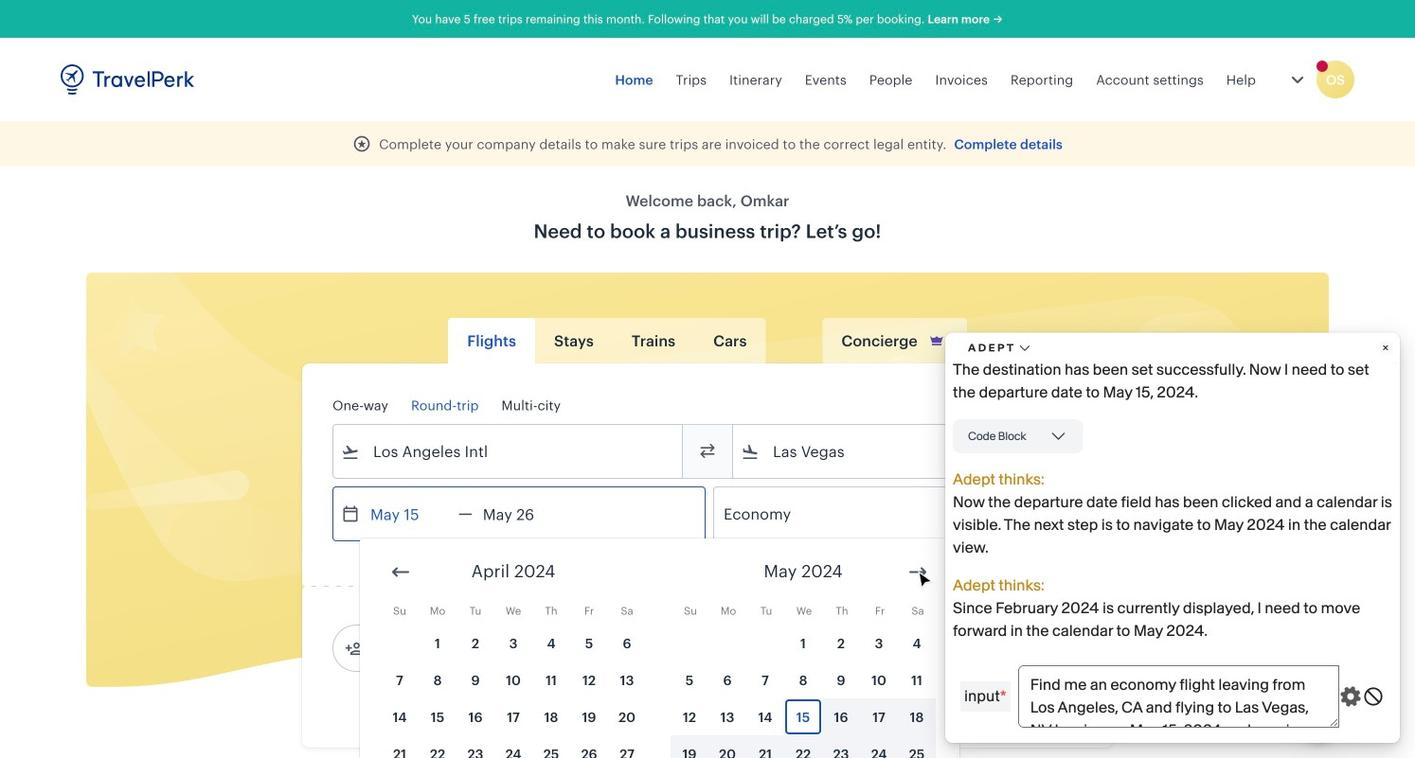 Task type: locate. For each thing, give the bounding box(es) containing it.
Return text field
[[473, 488, 571, 541]]

move backward to switch to the previous month. image
[[389, 561, 412, 584]]

move forward to switch to the next month. image
[[907, 561, 929, 584]]

Add first traveler search field
[[364, 634, 561, 664]]



Task type: vqa. For each thing, say whether or not it's contained in the screenshot.
Move forward to switch to the next month. icon
yes



Task type: describe. For each thing, give the bounding box(es) containing it.
From search field
[[360, 437, 657, 467]]

calendar application
[[360, 539, 1415, 759]]

To search field
[[760, 437, 1057, 467]]

Depart text field
[[360, 488, 459, 541]]



